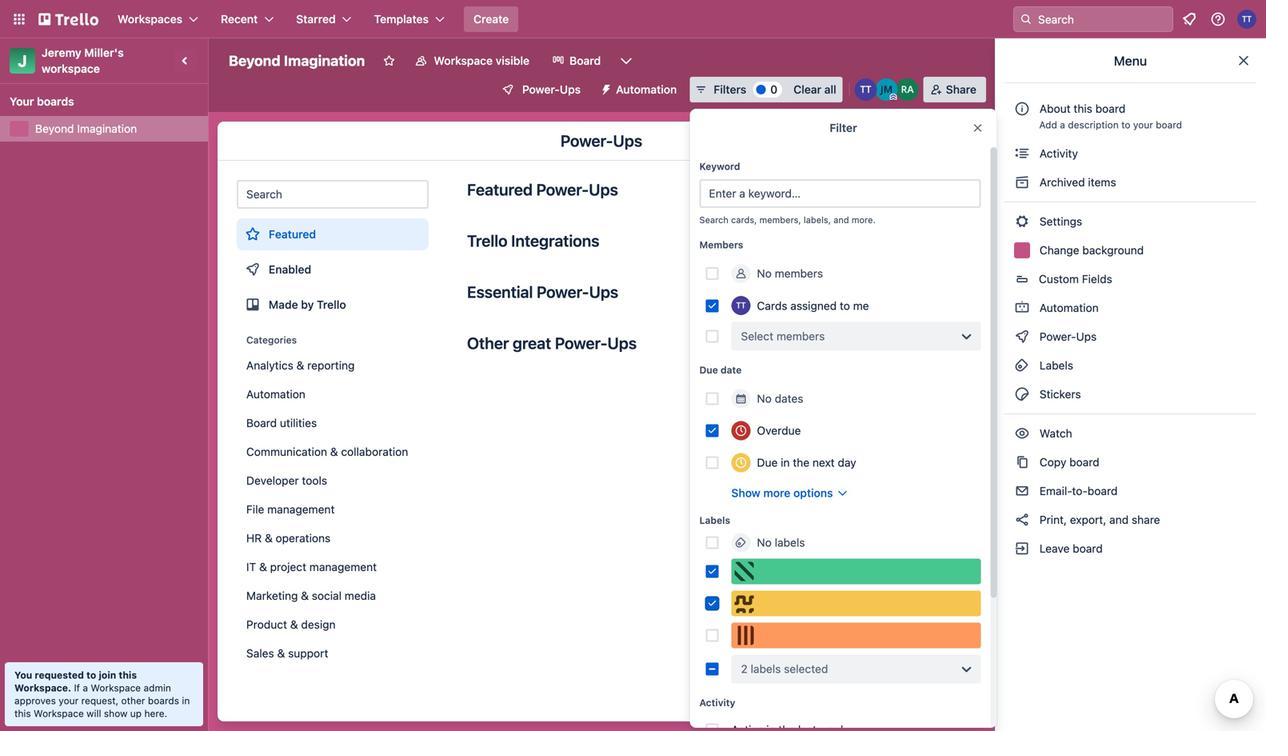 Task type: locate. For each thing, give the bounding box(es) containing it.
product & design
[[246, 618, 336, 631]]

featured for featured
[[269, 228, 316, 241]]

3 no from the top
[[757, 536, 772, 549]]

close popover image
[[971, 122, 984, 134]]

0 horizontal spatial to
[[86, 670, 96, 681]]

sm image for power-ups
[[1014, 329, 1030, 345]]

sm image inside labels link
[[1014, 358, 1030, 374]]

sm image inside the power-ups link
[[1014, 329, 1030, 345]]

0 vertical spatial labels
[[775, 536, 805, 549]]

me
[[853, 299, 869, 312]]

join
[[99, 670, 116, 681]]

0 horizontal spatial your
[[59, 695, 79, 706]]

no down the more
[[757, 536, 772, 549]]

filters
[[714, 83, 747, 96]]

copy board link
[[1005, 450, 1257, 475]]

workspace left visible
[[434, 54, 493, 67]]

1 sm image from the top
[[1014, 146, 1030, 162]]

sm image inside "archived items" link
[[1014, 174, 1030, 190]]

sales
[[246, 647, 274, 660]]

1 horizontal spatial workspace
[[91, 682, 141, 694]]

automation inside button
[[616, 83, 677, 96]]

sm image inside "watch" link
[[1014, 426, 1030, 442]]

& inside communication & collaboration link
[[330, 445, 338, 458]]

if
[[74, 682, 80, 694]]

0 vertical spatial to
[[1122, 119, 1131, 130]]

1 horizontal spatial due
[[757, 456, 778, 469]]

0 horizontal spatial in
[[182, 695, 190, 706]]

1 vertical spatial trello
[[317, 298, 346, 311]]

a right add
[[1060, 119, 1065, 130]]

0 vertical spatial members
[[775, 267, 823, 280]]

0 vertical spatial a
[[1060, 119, 1065, 130]]

1 horizontal spatial imagination
[[284, 52, 365, 69]]

jeremy miller's workspace
[[42, 46, 127, 75]]

in left the at right bottom
[[781, 456, 790, 469]]

automation link down analytics & reporting link
[[237, 382, 429, 407]]

& down board utilities link at the left of page
[[330, 445, 338, 458]]

1 vertical spatial terry turtle (terryturtle) image
[[732, 296, 751, 315]]

trello up "essential"
[[467, 231, 508, 250]]

&
[[296, 359, 304, 372], [330, 445, 338, 458], [265, 532, 273, 545], [259, 560, 267, 574], [301, 589, 309, 602], [290, 618, 298, 631], [277, 647, 285, 660]]

communication & collaboration
[[246, 445, 408, 458]]

0 horizontal spatial terry turtle (terryturtle) image
[[732, 296, 751, 315]]

6 sm image from the top
[[1014, 541, 1030, 557]]

0 horizontal spatial and
[[834, 215, 849, 225]]

and left more.
[[834, 215, 849, 225]]

great
[[513, 334, 551, 352]]

show
[[104, 708, 127, 719]]

cards assigned to me
[[757, 299, 869, 312]]

power-ups down custom fields
[[1037, 330, 1100, 343]]

labels link
[[1005, 353, 1257, 378]]

to left me on the top of page
[[840, 299, 850, 312]]

members up the cards assigned to me
[[775, 267, 823, 280]]

operations
[[276, 532, 331, 545]]

0 horizontal spatial imagination
[[77, 122, 137, 135]]

imagination down your boards with 1 items element
[[77, 122, 137, 135]]

show more options button
[[732, 485, 849, 501]]

trello integrations
[[467, 231, 600, 250]]

1 vertical spatial board
[[246, 416, 277, 430]]

0 vertical spatial and
[[834, 215, 849, 225]]

requested
[[35, 670, 84, 681]]

1 horizontal spatial labels
[[1037, 359, 1074, 372]]

search image
[[1020, 13, 1033, 26]]

2 vertical spatial workspace
[[34, 708, 84, 719]]

analytics
[[246, 359, 293, 372]]

sm image inside leave board link
[[1014, 541, 1030, 557]]

0 vertical spatial this
[[1074, 102, 1093, 115]]

enabled link
[[237, 254, 429, 286]]

board up print, export, and share
[[1088, 484, 1118, 498]]

board left utilities
[[246, 416, 277, 430]]

0 vertical spatial terry turtle (terryturtle) image
[[1237, 10, 1257, 29]]

no labels
[[757, 536, 805, 549]]

2 no from the top
[[757, 392, 772, 405]]

customize views image
[[619, 53, 635, 69]]

this inside you requested to join this workspace.
[[119, 670, 137, 681]]

1 vertical spatial this
[[119, 670, 137, 681]]

2 sm image from the top
[[1014, 174, 1030, 190]]

your up activity link
[[1133, 119, 1153, 130]]

1 horizontal spatial a
[[1060, 119, 1065, 130]]

this down approves
[[14, 708, 31, 719]]

members down the cards assigned to me
[[777, 330, 825, 343]]

primary element
[[0, 0, 1266, 38]]

workspace down approves
[[34, 708, 84, 719]]

trello right by at the top left of page
[[317, 298, 346, 311]]

0 vertical spatial featured
[[467, 180, 533, 199]]

share
[[1132, 513, 1160, 526]]

workspace navigation collapse icon image
[[174, 50, 197, 72]]

automation down custom fields
[[1037, 301, 1099, 314]]

0 vertical spatial board
[[570, 54, 601, 67]]

0 horizontal spatial automation
[[246, 388, 305, 401]]

automation link down custom fields button
[[1005, 295, 1257, 321]]

made by trello link
[[237, 289, 429, 321]]

watch
[[1037, 427, 1075, 440]]

power- up stickers
[[1040, 330, 1076, 343]]

due
[[700, 364, 718, 376], [757, 456, 778, 469]]

search
[[700, 215, 729, 225]]

developer tools link
[[237, 468, 429, 494]]

sm image inside copy board 'link'
[[1014, 454, 1030, 470]]

admin
[[144, 682, 171, 694]]

sm image inside email-to-board link
[[1014, 483, 1030, 499]]

2 horizontal spatial workspace
[[434, 54, 493, 67]]

product & design link
[[237, 612, 429, 638]]

1 vertical spatial in
[[182, 695, 190, 706]]

1 no from the top
[[757, 267, 772, 280]]

terry turtle (terryturtle) image
[[1237, 10, 1257, 29], [732, 296, 751, 315]]

board up to-
[[1070, 456, 1100, 469]]

dates
[[775, 392, 804, 405]]

custom fields
[[1039, 272, 1113, 286]]

& right hr
[[265, 532, 273, 545]]

0 vertical spatial beyond
[[229, 52, 281, 69]]

labels right the 2
[[751, 662, 781, 676]]

recent
[[221, 12, 258, 26]]

star or unstar board image
[[383, 54, 395, 67]]

labels for no
[[775, 536, 805, 549]]

& for collaboration
[[330, 445, 338, 458]]

marketing & social media link
[[237, 583, 429, 609]]

to inside you requested to join this workspace.
[[86, 670, 96, 681]]

1 vertical spatial your
[[59, 695, 79, 706]]

power-ups
[[522, 83, 581, 96], [561, 131, 642, 150], [1037, 330, 1100, 343]]

management up operations
[[267, 503, 335, 516]]

0 vertical spatial imagination
[[284, 52, 365, 69]]

due up the more
[[757, 456, 778, 469]]

3 sm image from the top
[[1014, 300, 1030, 316]]

1 vertical spatial featured
[[269, 228, 316, 241]]

1 vertical spatial power-ups
[[561, 131, 642, 150]]

hr
[[246, 532, 262, 545]]

you
[[14, 670, 32, 681]]

essential power-ups
[[467, 282, 618, 301]]

board left customize views icon
[[570, 54, 601, 67]]

0 horizontal spatial due
[[700, 364, 718, 376]]

back to home image
[[38, 6, 98, 32]]

& right sales at the bottom left of the page
[[277, 647, 285, 660]]

this
[[1074, 102, 1093, 115], [119, 670, 137, 681], [14, 708, 31, 719]]

to up activity link
[[1122, 119, 1131, 130]]

sm image inside stickers link
[[1014, 386, 1030, 402]]

labels
[[775, 536, 805, 549], [751, 662, 781, 676]]

labels down show more options button at the right of the page
[[775, 536, 805, 549]]

terry turtle (terryturtle) image left cards
[[732, 296, 751, 315]]

0 vertical spatial activity
[[1037, 147, 1078, 160]]

1 vertical spatial to
[[840, 299, 850, 312]]

2 labels selected
[[741, 662, 828, 676]]

no members
[[757, 267, 823, 280]]

sm image
[[594, 77, 616, 99], [1014, 214, 1030, 230], [1014, 329, 1030, 345], [1014, 358, 1030, 374], [1014, 386, 1030, 402], [1014, 454, 1030, 470], [1014, 512, 1030, 528]]

0 horizontal spatial workspace
[[34, 708, 84, 719]]

this right join
[[119, 670, 137, 681]]

your down "if"
[[59, 695, 79, 706]]

imagination inside "beyond imagination" link
[[77, 122, 137, 135]]

beyond imagination down your boards with 1 items element
[[35, 122, 137, 135]]

your
[[10, 95, 34, 108]]

archived
[[1040, 176, 1085, 189]]

approves
[[14, 695, 56, 706]]

email-
[[1040, 484, 1072, 498]]

this inside about this board add a description to your board
[[1074, 102, 1093, 115]]

1 vertical spatial labels
[[751, 662, 781, 676]]

stickers
[[1037, 388, 1081, 401]]

select
[[741, 330, 774, 343]]

sm image inside settings link
[[1014, 214, 1030, 230]]

email-to-board
[[1037, 484, 1118, 498]]

a
[[1060, 119, 1065, 130], [83, 682, 88, 694]]

0 vertical spatial power-ups
[[522, 83, 581, 96]]

jeremy
[[42, 46, 81, 59]]

board for board utilities
[[246, 416, 277, 430]]

due left date
[[700, 364, 718, 376]]

in right the other
[[182, 695, 190, 706]]

0 horizontal spatial automation link
[[237, 382, 429, 407]]

jeremy miller (jeremymiller198) image
[[876, 78, 898, 101]]

it
[[246, 560, 256, 574]]

your boards
[[10, 95, 74, 108]]

a right "if"
[[83, 682, 88, 694]]

0 horizontal spatial labels
[[700, 515, 730, 526]]

beyond down your boards
[[35, 122, 74, 135]]

beyond inside "text field"
[[229, 52, 281, 69]]

1 horizontal spatial and
[[1110, 513, 1129, 526]]

1 horizontal spatial trello
[[467, 231, 508, 250]]

1 vertical spatial beyond imagination
[[35, 122, 137, 135]]

power-ups down automation button
[[561, 131, 642, 150]]

ups inside button
[[560, 83, 581, 96]]

& inside marketing & social media link
[[301, 589, 309, 602]]

2 vertical spatial this
[[14, 708, 31, 719]]

imagination down starred popup button
[[284, 52, 365, 69]]

your inside about this board add a description to your board
[[1133, 119, 1153, 130]]

0 horizontal spatial activity
[[700, 697, 735, 708]]

sales & support link
[[237, 641, 429, 666]]

about
[[1040, 102, 1071, 115]]

1 horizontal spatial terry turtle (terryturtle) image
[[1237, 10, 1257, 29]]

featured up enabled
[[269, 228, 316, 241]]

color: green, title: none element
[[732, 559, 981, 584]]

board up activity link
[[1156, 119, 1182, 130]]

collaboration
[[341, 445, 408, 458]]

power- inside button
[[522, 83, 560, 96]]

1 vertical spatial due
[[757, 456, 778, 469]]

1 horizontal spatial in
[[781, 456, 790, 469]]

sm image for email-to-board
[[1014, 483, 1030, 499]]

& inside hr & operations link
[[265, 532, 273, 545]]

1 horizontal spatial beyond imagination
[[229, 52, 365, 69]]

board for board
[[570, 54, 601, 67]]

automation down customize views icon
[[616, 83, 677, 96]]

board inside 'link'
[[1070, 456, 1100, 469]]

& right analytics
[[296, 359, 304, 372]]

beyond imagination
[[229, 52, 365, 69], [35, 122, 137, 135]]

0 horizontal spatial beyond
[[35, 122, 74, 135]]

1 vertical spatial management
[[309, 560, 377, 574]]

1 vertical spatial labels
[[700, 515, 730, 526]]

other
[[121, 695, 145, 706]]

0 horizontal spatial this
[[14, 708, 31, 719]]

featured
[[467, 180, 533, 199], [269, 228, 316, 241]]

beyond
[[229, 52, 281, 69], [35, 122, 74, 135]]

analytics & reporting
[[246, 359, 355, 372]]

2 horizontal spatial this
[[1074, 102, 1093, 115]]

0 vertical spatial automation link
[[1005, 295, 1257, 321]]

this up description
[[1074, 102, 1093, 115]]

1 horizontal spatial activity
[[1037, 147, 1078, 160]]

1 horizontal spatial this
[[119, 670, 137, 681]]

& inside analytics & reporting link
[[296, 359, 304, 372]]

boards right "your"
[[37, 95, 74, 108]]

no left dates
[[757, 392, 772, 405]]

power- up integrations
[[536, 180, 589, 199]]

more.
[[852, 215, 876, 225]]

overdue
[[757, 424, 801, 437]]

featured up the trello integrations
[[467, 180, 533, 199]]

0 horizontal spatial beyond imagination
[[35, 122, 137, 135]]

due for due date
[[700, 364, 718, 376]]

workspace visible
[[434, 54, 530, 67]]

it & project management link
[[237, 554, 429, 580]]

boards down admin
[[148, 695, 179, 706]]

1 horizontal spatial boards
[[148, 695, 179, 706]]

1 vertical spatial automation
[[1037, 301, 1099, 314]]

product
[[246, 618, 287, 631]]

1 horizontal spatial beyond
[[229, 52, 281, 69]]

automation up board utilities
[[246, 388, 305, 401]]

& for design
[[290, 618, 298, 631]]

5 sm image from the top
[[1014, 483, 1030, 499]]

0 horizontal spatial board
[[246, 416, 277, 430]]

featured inside 'featured' link
[[269, 228, 316, 241]]

to left join
[[86, 670, 96, 681]]

0 horizontal spatial featured
[[269, 228, 316, 241]]

featured for featured power-ups
[[467, 180, 533, 199]]

0 horizontal spatial a
[[83, 682, 88, 694]]

1 horizontal spatial automation
[[616, 83, 677, 96]]

the
[[793, 456, 810, 469]]

archived items
[[1037, 176, 1116, 189]]

& inside the sales & support link
[[277, 647, 285, 660]]

0 vertical spatial no
[[757, 267, 772, 280]]

no for no members
[[757, 267, 772, 280]]

2 horizontal spatial to
[[1122, 119, 1131, 130]]

& right it
[[259, 560, 267, 574]]

workspace down join
[[91, 682, 141, 694]]

sm image inside print, export, and share link
[[1014, 512, 1030, 528]]

it & project management
[[246, 560, 377, 574]]

sm image
[[1014, 146, 1030, 162], [1014, 174, 1030, 190], [1014, 300, 1030, 316], [1014, 426, 1030, 442], [1014, 483, 1030, 499], [1014, 541, 1030, 557]]

1 vertical spatial imagination
[[77, 122, 137, 135]]

recent button
[[211, 6, 283, 32]]

this inside if a workspace admin approves your request, other boards in this workspace will show up here.
[[14, 708, 31, 719]]

& left design
[[290, 618, 298, 631]]

0 horizontal spatial boards
[[37, 95, 74, 108]]

2 vertical spatial automation
[[246, 388, 305, 401]]

assigned
[[791, 299, 837, 312]]

0 vertical spatial management
[[267, 503, 335, 516]]

1 vertical spatial boards
[[148, 695, 179, 706]]

1 vertical spatial a
[[83, 682, 88, 694]]

& inside "product & design" link
[[290, 618, 298, 631]]

beyond imagination link
[[35, 121, 198, 137]]

beyond down recent popup button
[[229, 52, 281, 69]]

board up description
[[1096, 102, 1126, 115]]

communication
[[246, 445, 327, 458]]

beyond imagination down starred
[[229, 52, 365, 69]]

a inside if a workspace admin approves your request, other boards in this workspace will show up here.
[[83, 682, 88, 694]]

up
[[130, 708, 142, 719]]

communication & collaboration link
[[237, 439, 429, 465]]

activity
[[1037, 147, 1078, 160], [700, 697, 735, 708]]

0 vertical spatial beyond imagination
[[229, 52, 365, 69]]

0 vertical spatial trello
[[467, 231, 508, 250]]

0 vertical spatial your
[[1133, 119, 1153, 130]]

power-ups down board link
[[522, 83, 581, 96]]

power- down visible
[[522, 83, 560, 96]]

terry turtle (terryturtle) image
[[855, 78, 877, 101]]

1 horizontal spatial your
[[1133, 119, 1153, 130]]

power- up the featured power-ups
[[561, 131, 613, 150]]

sm image inside activity link
[[1014, 146, 1030, 162]]

& inside it & project management link
[[259, 560, 267, 574]]

copy board
[[1037, 456, 1100, 469]]

1 vertical spatial workspace
[[91, 682, 141, 694]]

4 sm image from the top
[[1014, 426, 1030, 442]]

2 horizontal spatial automation
[[1037, 301, 1099, 314]]

boards inside if a workspace admin approves your request, other boards in this workspace will show up here.
[[148, 695, 179, 706]]

1 vertical spatial members
[[777, 330, 825, 343]]

1 horizontal spatial board
[[570, 54, 601, 67]]

1 horizontal spatial to
[[840, 299, 850, 312]]

terry turtle (terryturtle) image right the open information menu icon
[[1237, 10, 1257, 29]]

2 vertical spatial no
[[757, 536, 772, 549]]

1 vertical spatial no
[[757, 392, 772, 405]]

1 horizontal spatial featured
[[467, 180, 533, 199]]

watch link
[[1005, 421, 1257, 446]]

0 vertical spatial due
[[700, 364, 718, 376]]

sm image for settings
[[1014, 214, 1030, 230]]

& left social
[[301, 589, 309, 602]]

1 vertical spatial automation link
[[237, 382, 429, 407]]

2 vertical spatial to
[[86, 670, 96, 681]]

0 vertical spatial workspace
[[434, 54, 493, 67]]

0 vertical spatial labels
[[1037, 359, 1074, 372]]

no up cards
[[757, 267, 772, 280]]

management down hr & operations link
[[309, 560, 377, 574]]

and left the share
[[1110, 513, 1129, 526]]

workspace inside button
[[434, 54, 493, 67]]

0 vertical spatial automation
[[616, 83, 677, 96]]



Task type: describe. For each thing, give the bounding box(es) containing it.
beyond imagination inside "text field"
[[229, 52, 365, 69]]

about this board add a description to your board
[[1039, 102, 1182, 130]]

project
[[270, 560, 306, 574]]

labels for 2
[[751, 662, 781, 676]]

board utilities link
[[237, 410, 429, 436]]

hr & operations link
[[237, 526, 429, 551]]

here.
[[144, 708, 167, 719]]

support
[[288, 647, 328, 660]]

all
[[824, 83, 836, 96]]

imagination inside beyond imagination "text field"
[[284, 52, 365, 69]]

Search field
[[1033, 7, 1173, 31]]

Enter a keyword… text field
[[700, 179, 981, 208]]

to for you requested to join this workspace.
[[86, 670, 96, 681]]

sm image for labels
[[1014, 358, 1030, 374]]

hr & operations
[[246, 532, 331, 545]]

workspaces
[[118, 12, 182, 26]]

no for no labels
[[757, 536, 772, 549]]

create button
[[464, 6, 518, 32]]

0 horizontal spatial trello
[[317, 298, 346, 311]]

due date
[[700, 364, 742, 376]]

file management link
[[237, 497, 429, 522]]

open information menu image
[[1210, 11, 1226, 27]]

request,
[[81, 695, 119, 706]]

to inside about this board add a description to your board
[[1122, 119, 1131, 130]]

visible
[[496, 54, 530, 67]]

analytics & reporting link
[[237, 353, 429, 378]]

social
[[312, 589, 342, 602]]

selected
[[784, 662, 828, 676]]

sm image for activity
[[1014, 146, 1030, 162]]

1 vertical spatial activity
[[700, 697, 735, 708]]

due for due in the next day
[[757, 456, 778, 469]]

sm image for archived items
[[1014, 174, 1030, 190]]

sm image for stickers
[[1014, 386, 1030, 402]]

no for no dates
[[757, 392, 772, 405]]

day
[[838, 456, 856, 469]]

templates button
[[365, 6, 454, 32]]

print, export, and share link
[[1005, 507, 1257, 533]]

& for operations
[[265, 532, 273, 545]]

other
[[467, 334, 509, 352]]

in inside if a workspace admin approves your request, other boards in this workspace will show up here.
[[182, 695, 190, 706]]

0 notifications image
[[1180, 10, 1199, 29]]

sm image for print, export, and share
[[1014, 512, 1030, 528]]

menu
[[1114, 53, 1147, 68]]

sm image inside automation button
[[594, 77, 616, 99]]

custom fields button
[[1005, 266, 1257, 292]]

0 vertical spatial boards
[[37, 95, 74, 108]]

your inside if a workspace admin approves your request, other boards in this workspace will show up here.
[[59, 695, 79, 706]]

share
[[946, 83, 977, 96]]

1 vertical spatial beyond
[[35, 122, 74, 135]]

more
[[764, 486, 791, 500]]

power- right 'great'
[[555, 334, 608, 352]]

clear all button
[[787, 77, 843, 102]]

& for social
[[301, 589, 309, 602]]

workspace
[[42, 62, 100, 75]]

power-ups inside button
[[522, 83, 581, 96]]

color: yellow, title: none element
[[732, 591, 981, 616]]

workspace visible button
[[405, 48, 539, 74]]

essential
[[467, 282, 533, 301]]

your boards with 1 items element
[[10, 92, 190, 111]]

other great power-ups
[[467, 334, 637, 352]]

fields
[[1082, 272, 1113, 286]]

marketing & social media
[[246, 589, 376, 602]]

2 vertical spatial power-ups
[[1037, 330, 1100, 343]]

leave board
[[1037, 542, 1103, 555]]

sm image for automation
[[1014, 300, 1030, 316]]

media
[[345, 589, 376, 602]]

color: orange, title: none element
[[732, 623, 981, 648]]

board link
[[542, 48, 611, 74]]

& for support
[[277, 647, 285, 660]]

copy
[[1040, 456, 1067, 469]]

items
[[1088, 176, 1116, 189]]

to for cards assigned to me
[[840, 299, 850, 312]]

starred
[[296, 12, 336, 26]]

ruby anderson (rubyanderson7) image
[[896, 78, 919, 101]]

Search text field
[[237, 180, 429, 209]]

workspace.
[[14, 682, 71, 694]]

workspaces button
[[108, 6, 208, 32]]

will
[[87, 708, 101, 719]]

2
[[741, 662, 748, 676]]

developer
[[246, 474, 299, 487]]

featured power-ups
[[467, 180, 618, 199]]

leave
[[1040, 542, 1070, 555]]

made
[[269, 298, 298, 311]]

settings link
[[1005, 209, 1257, 234]]

& for reporting
[[296, 359, 304, 372]]

miller's
[[84, 46, 124, 59]]

Board name text field
[[221, 48, 373, 74]]

1 vertical spatial and
[[1110, 513, 1129, 526]]

print, export, and share
[[1037, 513, 1160, 526]]

members for select members
[[777, 330, 825, 343]]

clear
[[794, 83, 822, 96]]

starred button
[[287, 6, 361, 32]]

& for project
[[259, 560, 267, 574]]

search cards, members, labels, and more.
[[700, 215, 876, 225]]

this member is an admin of this board. image
[[890, 94, 897, 101]]

filter
[[830, 121, 857, 134]]

1 horizontal spatial automation link
[[1005, 295, 1257, 321]]

select members
[[741, 330, 825, 343]]

archived items link
[[1005, 170, 1257, 195]]

0
[[771, 83, 778, 96]]

sm image for watch
[[1014, 426, 1030, 442]]

share button
[[924, 77, 986, 102]]

file
[[246, 503, 264, 516]]

stickers link
[[1005, 382, 1257, 407]]

power- down integrations
[[537, 282, 589, 301]]

a inside about this board add a description to your board
[[1060, 119, 1065, 130]]

power-ups link
[[1005, 324, 1257, 350]]

board down export,
[[1073, 542, 1103, 555]]

if a workspace admin approves your request, other boards in this workspace will show up here.
[[14, 682, 190, 719]]

options
[[794, 486, 833, 500]]

enabled
[[269, 263, 311, 276]]

0 vertical spatial in
[[781, 456, 790, 469]]

sm image for leave board
[[1014, 541, 1030, 557]]

no dates
[[757, 392, 804, 405]]

members for no members
[[775, 267, 823, 280]]

made by trello
[[269, 298, 346, 311]]

j
[[18, 51, 27, 70]]

tools
[[302, 474, 327, 487]]

sm image for copy board
[[1014, 454, 1030, 470]]

clear all
[[794, 83, 836, 96]]

activity link
[[1005, 141, 1257, 166]]

show more options
[[732, 486, 833, 500]]

change background
[[1037, 244, 1144, 257]]

change
[[1040, 244, 1080, 257]]

terry turtle (terryturtle) image inside the 'primary' element
[[1237, 10, 1257, 29]]

to-
[[1072, 484, 1088, 498]]

marketing
[[246, 589, 298, 602]]

description
[[1068, 119, 1119, 130]]

change background link
[[1005, 238, 1257, 263]]



Task type: vqa. For each thing, say whether or not it's contained in the screenshot.
Templates
yes



